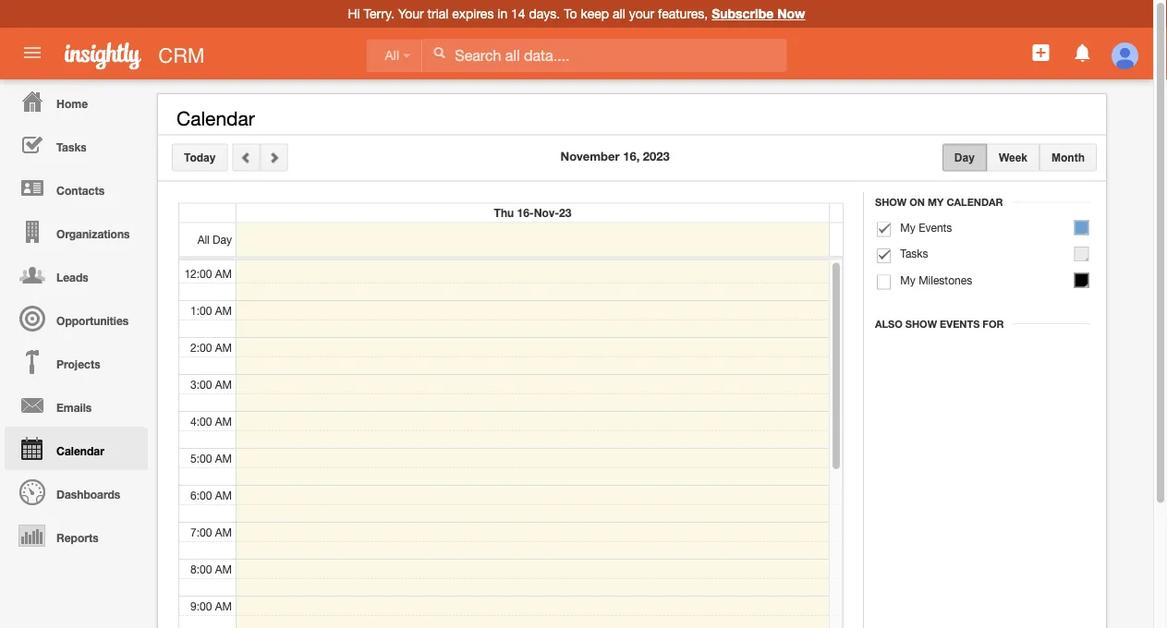 Task type: vqa. For each thing, say whether or not it's contained in the screenshot.
i to the left
no



Task type: describe. For each thing, give the bounding box(es) containing it.
am for 5:00 am
[[215, 451, 232, 464]]

milestones
[[919, 274, 972, 286]]

am for 8:00 am
[[215, 562, 232, 575]]

12:00 am
[[184, 267, 232, 280]]

23
[[559, 207, 572, 219]]

reports
[[56, 531, 99, 544]]

My Milestones checkbox
[[877, 275, 891, 290]]

today
[[184, 151, 216, 164]]

all
[[613, 6, 625, 21]]

in
[[497, 6, 508, 21]]

Tasks checkbox
[[877, 249, 891, 263]]

my for my events
[[900, 221, 916, 234]]

home
[[56, 97, 88, 110]]

0 vertical spatial tasks
[[56, 140, 87, 153]]

am for 4:00 am
[[215, 414, 232, 427]]

0 vertical spatial show
[[875, 196, 907, 208]]

am for 3:00 am
[[215, 378, 232, 390]]

0 vertical spatial my
[[928, 196, 944, 208]]

1:00
[[190, 304, 212, 317]]

also
[[875, 318, 903, 330]]

14
[[511, 6, 526, 21]]

organizations
[[56, 227, 130, 240]]

tasks link
[[5, 123, 148, 166]]

5:00 am
[[190, 451, 232, 464]]

notifications image
[[1072, 42, 1094, 64]]

0 horizontal spatial day
[[213, 233, 232, 246]]

all link
[[366, 39, 422, 72]]

all day
[[197, 233, 232, 246]]

dashboards link
[[5, 470, 148, 514]]

1 vertical spatial show
[[906, 318, 937, 330]]

6:00
[[190, 488, 212, 501]]

4:00 am
[[190, 414, 232, 427]]

dashboards
[[56, 488, 120, 501]]

my for my milestones
[[900, 274, 916, 286]]

leads link
[[5, 253, 148, 297]]

9:00 am
[[190, 599, 232, 612]]

expires
[[452, 6, 494, 21]]

12:00
[[184, 267, 212, 280]]

2023
[[643, 149, 670, 164]]

am for 6:00 am
[[215, 488, 232, 501]]

1 vertical spatial events
[[940, 318, 980, 330]]

opportunities
[[56, 314, 129, 327]]

16,
[[623, 149, 640, 164]]

days.
[[529, 6, 560, 21]]

calendar inside navigation
[[56, 445, 104, 457]]

subscribe now link
[[712, 6, 805, 21]]

2:00 am
[[190, 341, 232, 354]]

reports link
[[5, 514, 148, 557]]

to
[[564, 6, 577, 21]]

4:00
[[190, 414, 212, 427]]

My Events checkbox
[[877, 222, 891, 237]]

organizations link
[[5, 210, 148, 253]]

9:00
[[190, 599, 212, 612]]

calendar link
[[5, 427, 148, 470]]

day button
[[943, 144, 987, 171]]

month button
[[1040, 144, 1097, 171]]

leads
[[56, 271, 88, 284]]

subscribe
[[712, 6, 774, 21]]



Task type: locate. For each thing, give the bounding box(es) containing it.
3 am from the top
[[215, 341, 232, 354]]

am for 7:00 am
[[215, 525, 232, 538]]

show right also
[[906, 318, 937, 330]]

calendar down day button
[[947, 196, 1003, 208]]

Search all data.... text field
[[423, 39, 787, 72]]

3:00
[[190, 378, 212, 390]]

my right the my events checkbox on the top of page
[[900, 221, 916, 234]]

1 vertical spatial calendar
[[947, 196, 1003, 208]]

0 vertical spatial all
[[385, 48, 399, 63]]

3:00 am
[[190, 378, 232, 390]]

november
[[561, 149, 620, 164]]

emails link
[[5, 384, 148, 427]]

8:00
[[190, 562, 212, 575]]

am right 3:00
[[215, 378, 232, 390]]

thu 16-nov-23
[[494, 207, 572, 219]]

home link
[[5, 79, 148, 123]]

navigation containing home
[[0, 79, 148, 557]]

today button
[[172, 144, 228, 171]]

all for all
[[385, 48, 399, 63]]

5:00
[[190, 451, 212, 464]]

events down show on my calendar
[[919, 221, 952, 234]]

am right 1:00
[[215, 304, 232, 317]]

1 vertical spatial tasks
[[900, 247, 928, 260]]

opportunities link
[[5, 297, 148, 340]]

terry.
[[364, 6, 394, 21]]

events left for
[[940, 318, 980, 330]]

am right 7:00
[[215, 525, 232, 538]]

am right 2:00
[[215, 341, 232, 354]]

0 vertical spatial day
[[955, 151, 975, 164]]

all up 12:00 am
[[197, 233, 210, 246]]

also show events for
[[875, 318, 1004, 330]]

day up 12:00 am
[[213, 233, 232, 246]]

previous image
[[240, 151, 253, 164]]

1:00 am
[[190, 304, 232, 317]]

for
[[983, 318, 1004, 330]]

5 am from the top
[[215, 414, 232, 427]]

am for 12:00 am
[[215, 267, 232, 280]]

now
[[777, 6, 805, 21]]

tasks down my events
[[900, 247, 928, 260]]

6 am from the top
[[215, 451, 232, 464]]

calendar up dashboards link
[[56, 445, 104, 457]]

events
[[919, 221, 952, 234], [940, 318, 980, 330]]

your
[[398, 6, 424, 21]]

1 am from the top
[[215, 267, 232, 280]]

am
[[215, 267, 232, 280], [215, 304, 232, 317], [215, 341, 232, 354], [215, 378, 232, 390], [215, 414, 232, 427], [215, 451, 232, 464], [215, 488, 232, 501], [215, 525, 232, 538], [215, 562, 232, 575], [215, 599, 232, 612]]

my events
[[900, 221, 952, 234]]

trial
[[428, 6, 449, 21]]

7:00
[[190, 525, 212, 538]]

features,
[[658, 6, 708, 21]]

hi
[[348, 6, 360, 21]]

my
[[928, 196, 944, 208], [900, 221, 916, 234], [900, 274, 916, 286]]

calendar up today
[[177, 107, 255, 130]]

am for 2:00 am
[[215, 341, 232, 354]]

on
[[910, 196, 925, 208]]

am right 6:00
[[215, 488, 232, 501]]

all down terry.
[[385, 48, 399, 63]]

0 horizontal spatial all
[[197, 233, 210, 246]]

next image
[[268, 151, 280, 164]]

all for all day
[[197, 233, 210, 246]]

9 am from the top
[[215, 562, 232, 575]]

calendar
[[177, 107, 255, 130], [947, 196, 1003, 208], [56, 445, 104, 457]]

tasks
[[56, 140, 87, 153], [900, 247, 928, 260]]

1 horizontal spatial tasks
[[900, 247, 928, 260]]

am right 4:00
[[215, 414, 232, 427]]

1 horizontal spatial day
[[955, 151, 975, 164]]

2 am from the top
[[215, 304, 232, 317]]

contacts link
[[5, 166, 148, 210]]

all
[[385, 48, 399, 63], [197, 233, 210, 246]]

my right "on"
[[928, 196, 944, 208]]

keep
[[581, 6, 609, 21]]

month
[[1052, 151, 1085, 164]]

week button
[[987, 144, 1040, 171]]

am right 9:00
[[215, 599, 232, 612]]

8 am from the top
[[215, 525, 232, 538]]

hi terry. your trial expires in 14 days. to keep all your features, subscribe now
[[348, 6, 805, 21]]

0 vertical spatial events
[[919, 221, 952, 234]]

1 vertical spatial all
[[197, 233, 210, 246]]

am for 9:00 am
[[215, 599, 232, 612]]

7 am from the top
[[215, 488, 232, 501]]

0 horizontal spatial tasks
[[56, 140, 87, 153]]

show on my calendar
[[875, 196, 1003, 208]]

show left "on"
[[875, 196, 907, 208]]

emails
[[56, 401, 92, 414]]

november 16, 2023
[[561, 149, 670, 164]]

white image
[[433, 46, 446, 59]]

6:00 am
[[190, 488, 232, 501]]

4 am from the top
[[215, 378, 232, 390]]

1 horizontal spatial all
[[385, 48, 399, 63]]

10 am from the top
[[215, 599, 232, 612]]

16-
[[517, 207, 534, 219]]

1 vertical spatial day
[[213, 233, 232, 246]]

2:00
[[190, 341, 212, 354]]

contacts
[[56, 184, 105, 197]]

1 vertical spatial my
[[900, 221, 916, 234]]

my milestones
[[900, 274, 972, 286]]

your
[[629, 6, 654, 21]]

thu
[[494, 207, 514, 219]]

7:00 am
[[190, 525, 232, 538]]

show
[[875, 196, 907, 208], [906, 318, 937, 330]]

am for 1:00 am
[[215, 304, 232, 317]]

am right the 5:00
[[215, 451, 232, 464]]

my right my milestones checkbox
[[900, 274, 916, 286]]

0 horizontal spatial calendar
[[56, 445, 104, 457]]

am right the 8:00 in the bottom of the page
[[215, 562, 232, 575]]

navigation
[[0, 79, 148, 557]]

0 vertical spatial calendar
[[177, 107, 255, 130]]

am right 12:00 on the left of the page
[[215, 267, 232, 280]]

crm
[[158, 43, 205, 67]]

2 horizontal spatial calendar
[[947, 196, 1003, 208]]

week
[[999, 151, 1028, 164]]

tasks up "contacts" link
[[56, 140, 87, 153]]

2 vertical spatial calendar
[[56, 445, 104, 457]]

day
[[955, 151, 975, 164], [213, 233, 232, 246]]

day inside day button
[[955, 151, 975, 164]]

2 vertical spatial my
[[900, 274, 916, 286]]

nov-
[[534, 207, 559, 219]]

day left the week
[[955, 151, 975, 164]]

1 horizontal spatial calendar
[[177, 107, 255, 130]]

projects link
[[5, 340, 148, 384]]

projects
[[56, 358, 100, 371]]

8:00 am
[[190, 562, 232, 575]]



